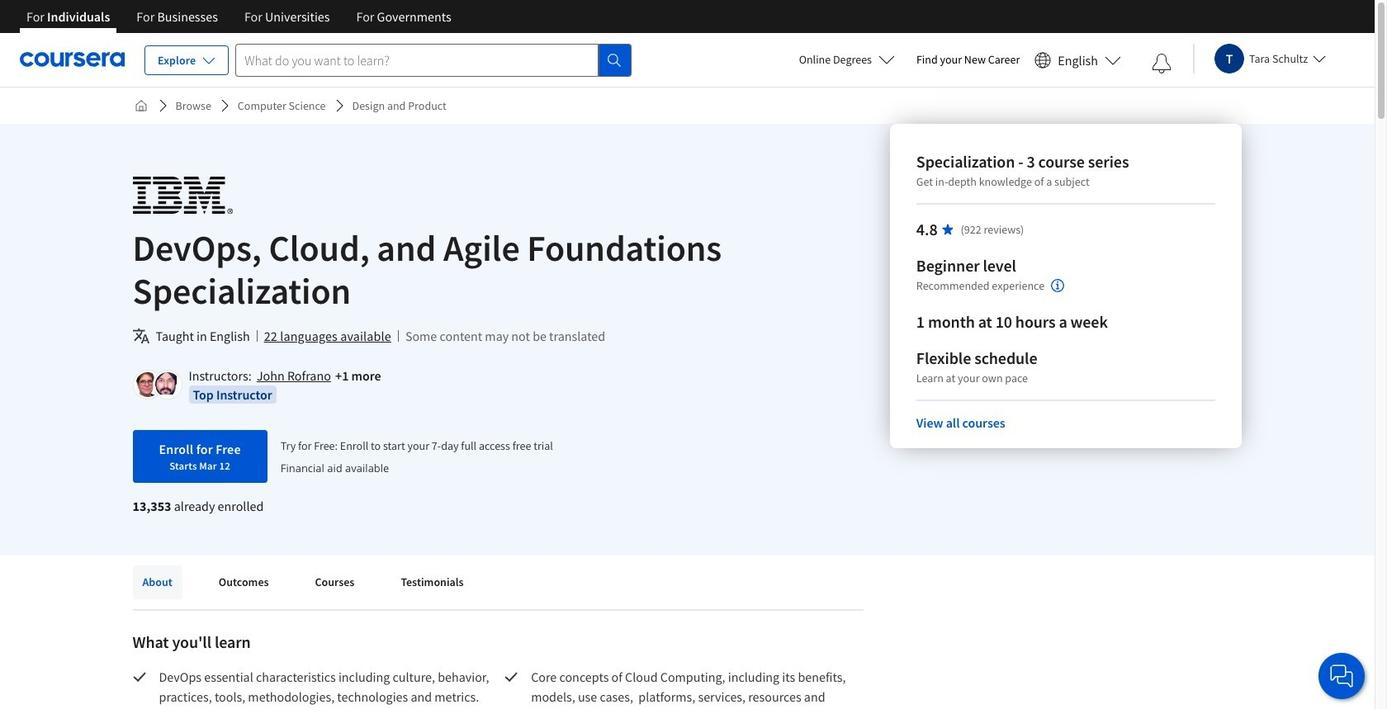 Task type: vqa. For each thing, say whether or not it's contained in the screenshot.
bottom business
no



Task type: describe. For each thing, give the bounding box(es) containing it.
john rofrano image
[[135, 373, 160, 397]]

rav ahuja image
[[155, 373, 180, 397]]

ibm image
[[133, 177, 233, 214]]



Task type: locate. For each thing, give the bounding box(es) containing it.
What do you want to learn? text field
[[236, 43, 599, 76]]

information about difficulty level pre-requisites. image
[[1052, 279, 1065, 292]]

coursera image
[[20, 46, 125, 73]]

home image
[[134, 99, 147, 112]]

banner navigation
[[13, 0, 465, 45]]

None search field
[[236, 43, 632, 76]]



